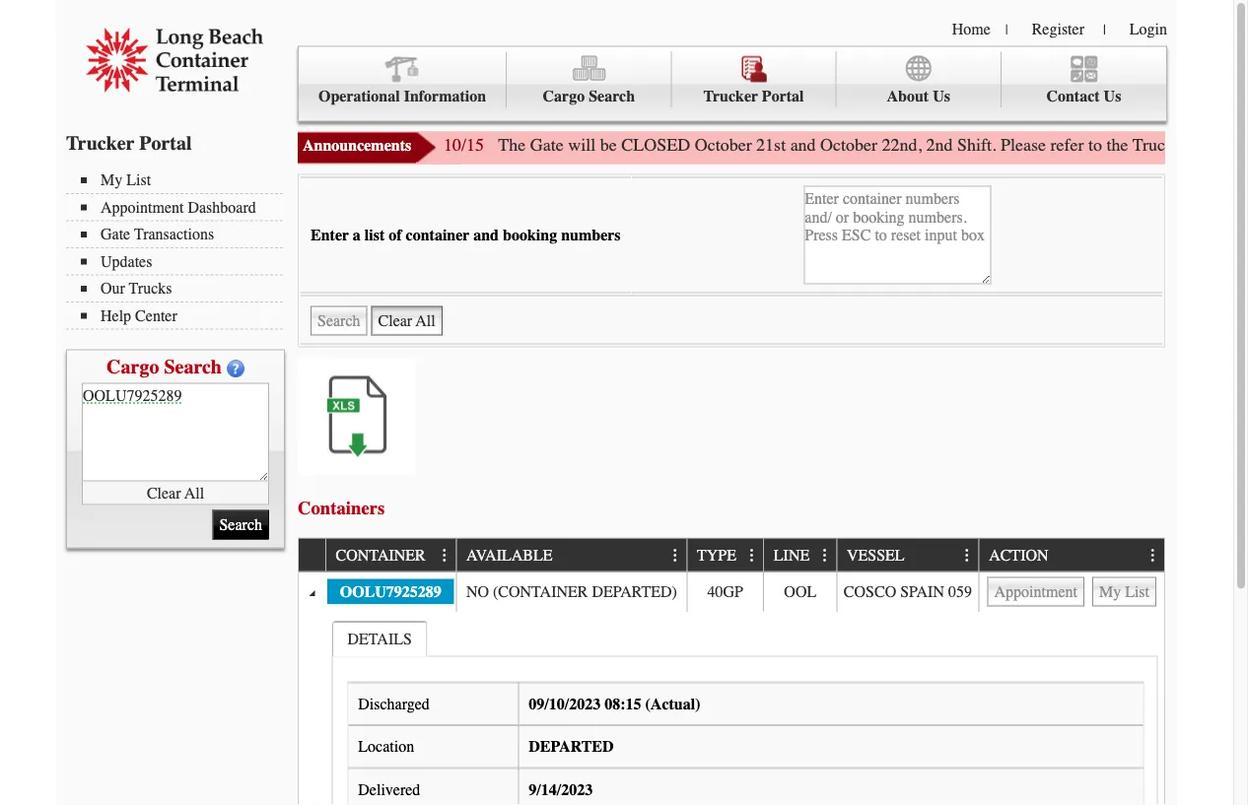 Task type: vqa. For each thing, say whether or not it's contained in the screenshot.
Schedule/Cutoffs
no



Task type: locate. For each thing, give the bounding box(es) containing it.
us right about at the top
[[933, 87, 950, 105]]

contact us link
[[1002, 52, 1166, 107]]

edit column settings image right line
[[817, 548, 833, 564]]

clear all button
[[82, 482, 269, 505]]

0 horizontal spatial and
[[473, 226, 499, 244]]

list
[[365, 226, 385, 244]]

1 horizontal spatial trucker portal
[[703, 87, 804, 105]]

0 horizontal spatial cargo
[[107, 355, 159, 378]]

vessel column header
[[836, 539, 979, 572]]

row group containing oolu7925289
[[299, 572, 1164, 806]]

and left booking
[[473, 226, 499, 244]]

0 vertical spatial portal
[[762, 87, 804, 105]]

1 vertical spatial portal
[[139, 132, 192, 154]]

cargo search down center
[[107, 355, 222, 378]]

edit column settings image for type
[[744, 548, 760, 564]]

0 horizontal spatial cargo search
[[107, 355, 222, 378]]

3 edit column settings image from the left
[[744, 548, 760, 564]]

edit column settings image for container
[[437, 548, 453, 564]]

contact
[[1046, 87, 1100, 105]]

tab list inside row group
[[327, 617, 1162, 806]]

(actual)
[[645, 695, 701, 713]]

edit column settings image right container 'link'
[[437, 548, 453, 564]]

clear all
[[147, 484, 204, 502]]

2 us from the left
[[1104, 87, 1121, 105]]

home
[[952, 20, 991, 38]]

059
[[948, 583, 972, 601]]

9/14/2023
[[529, 781, 593, 799]]

1 vertical spatial menu bar
[[66, 169, 293, 330]]

0 horizontal spatial |
[[1006, 22, 1008, 37]]

Enter container numbers and/ or booking numbers.  text field
[[82, 383, 269, 482]]

1 horizontal spatial edit column settings image
[[1145, 548, 1161, 564]]

login
[[1130, 20, 1167, 38]]

october
[[695, 135, 752, 155], [820, 135, 878, 155]]

0 horizontal spatial october
[[695, 135, 752, 155]]

2 edit column settings image from the left
[[668, 548, 683, 564]]

october left 21st
[[695, 135, 752, 155]]

1 horizontal spatial trucker
[[703, 87, 758, 105]]

1 horizontal spatial portal
[[762, 87, 804, 105]]

40gp
[[707, 583, 743, 601]]

trucker portal up list
[[66, 132, 192, 154]]

1 horizontal spatial menu bar
[[298, 46, 1167, 122]]

us
[[933, 87, 950, 105], [1104, 87, 1121, 105]]

trucker portal link
[[672, 52, 837, 107]]

2 october from the left
[[820, 135, 878, 155]]

enter a list of container and booking numbers
[[311, 226, 621, 244]]

0 vertical spatial search
[[589, 87, 635, 105]]

containers
[[298, 498, 385, 519]]

0 vertical spatial menu bar
[[298, 46, 1167, 122]]

1 us from the left
[[933, 87, 950, 105]]

search down 'help center' link
[[164, 355, 222, 378]]

gate inside my list appointment dashboard gate transactions updates our trucks help center
[[101, 225, 130, 244]]

tab list
[[327, 617, 1162, 806]]

trucker up my
[[66, 132, 135, 154]]

contact us
[[1046, 87, 1121, 105]]

my list appointment dashboard gate transactions updates our trucks help center
[[101, 171, 256, 325]]

0 horizontal spatial search
[[164, 355, 222, 378]]

row group
[[299, 572, 1164, 806]]

cargo search up will
[[543, 87, 635, 105]]

the
[[498, 135, 526, 155]]

10/15 the gate will be closed october 21st and october 22nd, 2nd shift. please refer to the truck gate hour
[[444, 135, 1248, 155]]

details tab
[[332, 621, 428, 657]]

row up 40gp
[[299, 539, 1164, 572]]

edit column settings image right type
[[744, 548, 760, 564]]

my
[[101, 171, 122, 189]]

edit column settings image inside the type 'column header'
[[744, 548, 760, 564]]

0 vertical spatial cargo search
[[543, 87, 635, 105]]

1 horizontal spatial |
[[1103, 22, 1106, 37]]

hour
[[1217, 135, 1248, 155]]

1 vertical spatial cargo search
[[107, 355, 222, 378]]

trucks
[[129, 280, 172, 298]]

all
[[184, 484, 204, 502]]

container column header
[[325, 539, 456, 572]]

us inside the contact us link
[[1104, 87, 1121, 105]]

0 vertical spatial and
[[790, 135, 816, 155]]

| right home
[[1006, 22, 1008, 37]]

row down type link at right
[[299, 572, 1164, 612]]

portal inside 'link'
[[762, 87, 804, 105]]

help
[[101, 307, 131, 325]]

list
[[126, 171, 151, 189]]

1 horizontal spatial cargo
[[543, 87, 585, 105]]

trucker portal up 21st
[[703, 87, 804, 105]]

vessel
[[847, 547, 905, 565]]

0 horizontal spatial gate
[[101, 225, 130, 244]]

1 horizontal spatial cargo search
[[543, 87, 635, 105]]

gate right the
[[530, 135, 564, 155]]

cargo search
[[543, 87, 635, 105], [107, 355, 222, 378]]

tab list containing details
[[327, 617, 1162, 806]]

us right contact
[[1104, 87, 1121, 105]]

gate left "hour" at the top of page
[[1179, 135, 1212, 155]]

row containing oolu7925289
[[299, 572, 1164, 612]]

1 edit column settings image from the left
[[960, 548, 975, 564]]

and
[[790, 135, 816, 155], [473, 226, 499, 244]]

2 edit column settings image from the left
[[1145, 548, 1161, 564]]

portal up the my list link
[[139, 132, 192, 154]]

portal
[[762, 87, 804, 105], [139, 132, 192, 154]]

numbers
[[561, 226, 621, 244]]

| left login link
[[1103, 22, 1106, 37]]

None button
[[371, 306, 442, 336], [987, 577, 1084, 607], [1092, 577, 1157, 607], [371, 306, 442, 336], [987, 577, 1084, 607], [1092, 577, 1157, 607]]

cargo down help
[[107, 355, 159, 378]]

1 horizontal spatial october
[[820, 135, 878, 155]]

0 vertical spatial trucker
[[703, 87, 758, 105]]

search up be
[[589, 87, 635, 105]]

available column header
[[456, 539, 687, 572]]

dashboard
[[188, 198, 256, 216]]

us for about us
[[933, 87, 950, 105]]

portal up 21st
[[762, 87, 804, 105]]

2nd
[[926, 135, 953, 155]]

edit column settings image inside available column header
[[668, 548, 683, 564]]

None submit
[[311, 306, 367, 336], [212, 510, 269, 540], [311, 306, 367, 336], [212, 510, 269, 540]]

a
[[353, 226, 361, 244]]

cargo
[[543, 87, 585, 105], [107, 355, 159, 378]]

2 | from the left
[[1103, 22, 1106, 37]]

21st
[[756, 135, 786, 155]]

trucker up 21st
[[703, 87, 758, 105]]

available link
[[466, 539, 562, 571]]

edit column settings image
[[437, 548, 453, 564], [668, 548, 683, 564], [744, 548, 760, 564], [817, 548, 833, 564]]

us for contact us
[[1104, 87, 1121, 105]]

and right 21st
[[790, 135, 816, 155]]

ool cell
[[763, 572, 836, 612]]

0 horizontal spatial us
[[933, 87, 950, 105]]

edit column settings image inside container column header
[[437, 548, 453, 564]]

operational
[[318, 87, 400, 105]]

operational information link
[[299, 52, 507, 107]]

tree grid
[[299, 539, 1164, 806]]

login link
[[1130, 20, 1167, 38]]

cell
[[979, 572, 1164, 612]]

edit column settings image inside line column header
[[817, 548, 833, 564]]

menu bar
[[298, 46, 1167, 122], [66, 169, 293, 330]]

announcements
[[303, 137, 411, 155]]

2 horizontal spatial gate
[[1179, 135, 1212, 155]]

us inside about us link
[[933, 87, 950, 105]]

line link
[[774, 539, 819, 571]]

gate
[[530, 135, 564, 155], [1179, 135, 1212, 155], [101, 225, 130, 244]]

0 vertical spatial trucker portal
[[703, 87, 804, 105]]

oolu7925289 cell
[[325, 572, 456, 612]]

08:15
[[605, 695, 641, 713]]

cargo search inside menu bar
[[543, 87, 635, 105]]

|
[[1006, 22, 1008, 37], [1103, 22, 1106, 37]]

oolu7925289
[[340, 583, 442, 601]]

edit column settings image inside action column header
[[1145, 548, 1161, 564]]

edit column settings image left type
[[668, 548, 683, 564]]

booking
[[503, 226, 557, 244]]

2 row from the top
[[299, 572, 1164, 612]]

1 vertical spatial trucker
[[66, 132, 135, 154]]

location
[[358, 738, 414, 756]]

edit column settings image for vessel
[[960, 548, 975, 564]]

0 horizontal spatial menu bar
[[66, 169, 293, 330]]

truck
[[1133, 135, 1174, 155]]

edit column settings image
[[960, 548, 975, 564], [1145, 548, 1161, 564]]

cargo up will
[[543, 87, 585, 105]]

container
[[406, 226, 470, 244]]

edit column settings image for line
[[817, 548, 833, 564]]

action column header
[[979, 539, 1164, 572]]

0 horizontal spatial edit column settings image
[[960, 548, 975, 564]]

search
[[589, 87, 635, 105], [164, 355, 222, 378]]

menu bar containing my list
[[66, 169, 293, 330]]

tree grid containing container
[[299, 539, 1164, 806]]

register link
[[1032, 20, 1085, 38]]

october left 22nd, at the top of the page
[[820, 135, 878, 155]]

edit column settings image inside vessel column header
[[960, 548, 975, 564]]

1 horizontal spatial search
[[589, 87, 635, 105]]

type
[[697, 547, 736, 565]]

1 edit column settings image from the left
[[437, 548, 453, 564]]

0 horizontal spatial trucker portal
[[66, 132, 192, 154]]

row
[[299, 539, 1164, 572], [299, 572, 1164, 612]]

1 vertical spatial and
[[473, 226, 499, 244]]

0 vertical spatial cargo
[[543, 87, 585, 105]]

1 horizontal spatial us
[[1104, 87, 1121, 105]]

menu bar containing operational information
[[298, 46, 1167, 122]]

1 row from the top
[[299, 539, 1164, 572]]

4 edit column settings image from the left
[[817, 548, 833, 564]]

09/10/2023
[[529, 695, 601, 713]]

1 vertical spatial search
[[164, 355, 222, 378]]

cosco spain 059
[[844, 583, 972, 601]]

gate up updates
[[101, 225, 130, 244]]



Task type: describe. For each thing, give the bounding box(es) containing it.
register
[[1032, 20, 1085, 38]]

1 october from the left
[[695, 135, 752, 155]]

our
[[101, 280, 125, 298]]

enter
[[311, 226, 349, 244]]

action link
[[989, 539, 1058, 571]]

gate transactions link
[[81, 225, 283, 244]]

available
[[466, 547, 553, 565]]

no (container departed) cell
[[456, 572, 687, 612]]

10/15
[[444, 135, 484, 155]]

departed
[[529, 738, 614, 756]]

1 horizontal spatial and
[[790, 135, 816, 155]]

search inside menu bar
[[589, 87, 635, 105]]

09/10/2023 08:15 (actual)
[[529, 695, 701, 713]]

departed)
[[592, 583, 677, 601]]

the
[[1107, 135, 1128, 155]]

ool
[[784, 583, 817, 601]]

about us link
[[837, 52, 1002, 107]]

our trucks link
[[81, 280, 283, 298]]

1 horizontal spatial gate
[[530, 135, 564, 155]]

refer
[[1051, 135, 1084, 155]]

please
[[1001, 135, 1046, 155]]

closed
[[621, 135, 690, 155]]

1 vertical spatial trucker portal
[[66, 132, 192, 154]]

trucker inside 'link'
[[703, 87, 758, 105]]

edit column settings image for available
[[668, 548, 683, 564]]

cosco
[[844, 583, 896, 601]]

spain
[[900, 583, 945, 601]]

my list link
[[81, 171, 283, 189]]

row containing container
[[299, 539, 1164, 572]]

line column header
[[763, 539, 836, 572]]

0 horizontal spatial trucker
[[66, 132, 135, 154]]

type link
[[697, 539, 746, 571]]

to
[[1089, 135, 1102, 155]]

about
[[887, 87, 929, 105]]

details
[[348, 630, 412, 648]]

clear
[[147, 484, 181, 502]]

be
[[600, 135, 617, 155]]

(container
[[493, 583, 588, 601]]

type column header
[[687, 539, 763, 572]]

cosco spain 059 cell
[[836, 572, 979, 612]]

home link
[[952, 20, 991, 38]]

operational information
[[318, 87, 486, 105]]

trucker portal inside 'link'
[[703, 87, 804, 105]]

22nd,
[[882, 135, 922, 155]]

about us
[[887, 87, 950, 105]]

appointment
[[101, 198, 184, 216]]

line
[[774, 547, 810, 565]]

1 vertical spatial cargo
[[107, 355, 159, 378]]

container
[[336, 547, 426, 565]]

action
[[989, 547, 1049, 565]]

appointment dashboard link
[[81, 198, 283, 216]]

will
[[568, 135, 596, 155]]

Enter container numbers and/ or booking numbers. Press ESC to reset input box text field
[[804, 186, 991, 284]]

no
[[466, 583, 489, 601]]

1 | from the left
[[1006, 22, 1008, 37]]

shift.
[[957, 135, 996, 155]]

0 horizontal spatial portal
[[139, 132, 192, 154]]

discharged
[[358, 695, 430, 713]]

edit column settings image for action
[[1145, 548, 1161, 564]]

of
[[389, 226, 402, 244]]

delivered
[[358, 781, 420, 799]]

vessel link
[[847, 539, 914, 571]]

40gp cell
[[687, 572, 763, 612]]

updates
[[101, 252, 152, 271]]

information
[[404, 87, 486, 105]]

transactions
[[134, 225, 214, 244]]

help center link
[[81, 307, 283, 325]]

updates link
[[81, 252, 283, 271]]

cargo search link
[[507, 52, 672, 107]]

no (container departed)
[[466, 583, 677, 601]]

container link
[[336, 539, 435, 571]]

center
[[135, 307, 177, 325]]



